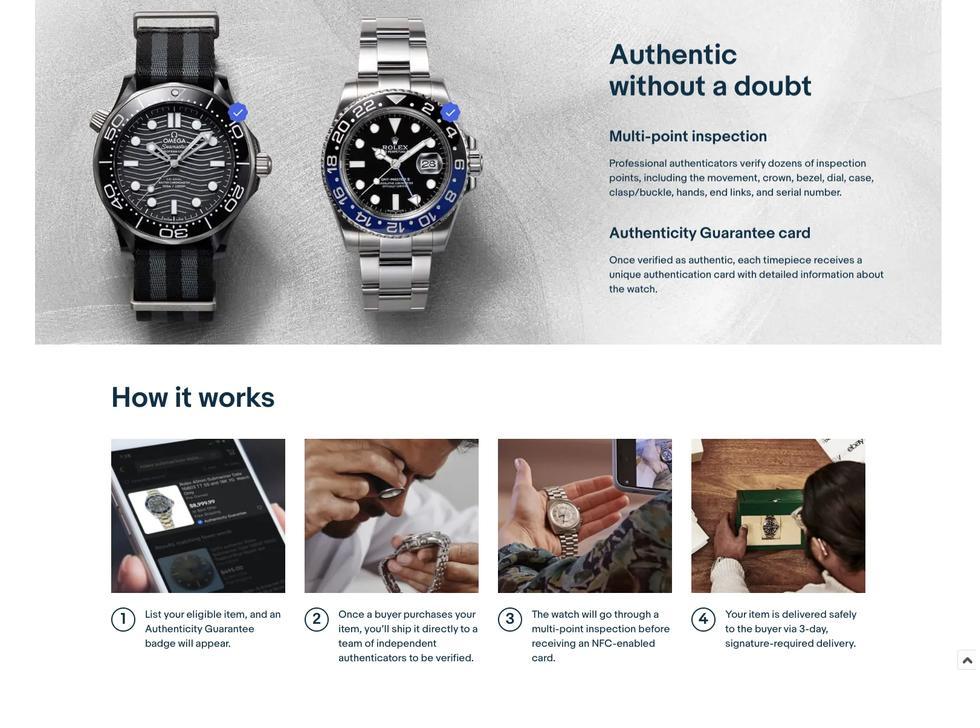 Task type: vqa. For each thing, say whether or not it's contained in the screenshot.
the bottom BUYER
yes



Task type: describe. For each thing, give the bounding box(es) containing it.
buyer inside once a buyer purchases your item, you'll ship it directly to a team of independent authenticators to be verified.
[[374, 609, 401, 621]]

enabled
[[617, 638, 655, 650]]

step 1 image
[[111, 439, 285, 593]]

your inside list your eligible item, and an authenticity guarantee badge will appear.
[[164, 609, 184, 621]]

a inside authentic without a doubt
[[712, 70, 728, 105]]

end
[[710, 187, 728, 199]]

a up you'll
[[367, 609, 372, 621]]

dozens
[[768, 158, 802, 170]]

multi-
[[532, 623, 559, 636]]

authentic without a doubt
[[609, 39, 812, 105]]

buyer inside your item is delivered safely to the buyer via 3-day, signature-required delivery.
[[755, 623, 781, 636]]

professional
[[609, 158, 667, 170]]

the
[[532, 609, 549, 621]]

your
[[725, 609, 746, 621]]

0 vertical spatial guarantee
[[700, 224, 775, 243]]

via
[[784, 623, 797, 636]]

points,
[[609, 172, 641, 184]]

including
[[644, 172, 687, 184]]

list
[[145, 609, 161, 621]]

hands,
[[676, 187, 707, 199]]

authenticators inside professional authenticators verify dozens of inspection points, including the movement, crown, bezel, dial, case, clasp/buckle, hands, end links, and serial number.
[[669, 158, 738, 170]]

guarantee inside list your eligible item, and an authenticity guarantee badge will appear.
[[204, 623, 254, 636]]

1 horizontal spatial authenticity
[[609, 224, 696, 243]]

once a buyer purchases your item, you'll ship it directly to a team of independent authenticators to be verified.
[[338, 609, 478, 665]]

multi-point inspection
[[609, 128, 767, 146]]

appear.
[[195, 638, 230, 650]]

the inside professional authenticators verify dozens of inspection points, including the movement, crown, bezel, dial, case, clasp/buckle, hands, end links, and serial number.
[[689, 172, 705, 184]]

1 horizontal spatial to
[[460, 623, 470, 636]]

is
[[772, 609, 780, 621]]

a inside the watch will go through a multi-point inspection before receiving an nfc-enabled card.
[[653, 609, 659, 621]]

receives
[[814, 255, 854, 267]]

unique
[[609, 269, 641, 281]]

your item is delivered safely to the buyer via 3-day, signature-required delivery.
[[725, 609, 856, 650]]

once verified as authentic, each timepiece receives a unique authentication card with detailed information about the watch.
[[609, 255, 884, 296]]

authenticity guarantee card
[[609, 224, 811, 243]]

receiving
[[532, 638, 576, 650]]

team
[[338, 638, 362, 650]]

signature-
[[725, 638, 774, 650]]

the inside your item is delivered safely to the buyer via 3-day, signature-required delivery.
[[737, 623, 752, 636]]

crown,
[[763, 172, 794, 184]]

item, inside list your eligible item, and an authenticity guarantee badge will appear.
[[224, 609, 247, 621]]

of inside once a buyer purchases your item, you'll ship it directly to a team of independent authenticators to be verified.
[[365, 638, 374, 650]]

purchases
[[403, 609, 453, 621]]

each
[[738, 255, 761, 267]]

3-
[[799, 623, 809, 636]]

eligible
[[186, 609, 221, 621]]

directly
[[422, 623, 458, 636]]

2
[[312, 610, 321, 629]]

before
[[638, 623, 670, 636]]

required
[[774, 638, 814, 650]]

clasp/buckle,
[[609, 187, 674, 199]]

0 horizontal spatial to
[[409, 653, 418, 665]]

a right directly
[[472, 623, 478, 636]]

a inside once verified as authentic, each timepiece receives a unique authentication card with detailed information about the watch.
[[857, 255, 862, 267]]



Task type: locate. For each thing, give the bounding box(es) containing it.
case,
[[849, 172, 874, 184]]

1 vertical spatial an
[[578, 638, 589, 650]]

0 vertical spatial card
[[779, 224, 811, 243]]

verify
[[740, 158, 766, 170]]

0 vertical spatial point
[[651, 128, 688, 146]]

a
[[712, 70, 728, 105], [857, 255, 862, 267], [367, 609, 372, 621], [653, 609, 659, 621], [472, 623, 478, 636]]

buyer down the is
[[755, 623, 781, 636]]

about
[[856, 269, 884, 281]]

4
[[698, 610, 708, 629]]

step 4 image
[[691, 439, 865, 593]]

delivery.
[[816, 638, 856, 650]]

it inside once a buyer purchases your item, you'll ship it directly to a team of independent authenticators to be verified.
[[414, 623, 420, 636]]

authenticity up the verified
[[609, 224, 696, 243]]

will inside the watch will go through a multi-point inspection before receiving an nfc-enabled card.
[[582, 609, 597, 621]]

once inside once a buyer purchases your item, you'll ship it directly to a team of independent authenticators to be verified.
[[338, 609, 364, 621]]

to
[[460, 623, 470, 636], [725, 623, 735, 636], [409, 653, 418, 665]]

through
[[614, 609, 651, 621]]

of up bezel,
[[805, 158, 814, 170]]

1 vertical spatial will
[[178, 638, 193, 650]]

once for once a buyer purchases your item, you'll ship it directly to a team of independent authenticators to be verified.
[[338, 609, 364, 621]]

will left go
[[582, 609, 597, 621]]

0 vertical spatial of
[[805, 158, 814, 170]]

1 vertical spatial of
[[365, 638, 374, 650]]

1 vertical spatial authenticity
[[145, 623, 202, 636]]

the up hands,
[[689, 172, 705, 184]]

the
[[689, 172, 705, 184], [737, 623, 752, 636]]

2 your from the left
[[455, 609, 475, 621]]

2 horizontal spatial to
[[725, 623, 735, 636]]

0 horizontal spatial of
[[365, 638, 374, 650]]

detailed
[[759, 269, 798, 281]]

it right ship
[[414, 623, 420, 636]]

card inside once verified as authentic, each timepiece receives a unique authentication card with detailed information about the watch.
[[714, 269, 735, 281]]

1 horizontal spatial guarantee
[[700, 224, 775, 243]]

it
[[174, 381, 192, 416], [414, 623, 420, 636]]

1 horizontal spatial it
[[414, 623, 420, 636]]

1 vertical spatial the
[[737, 623, 752, 636]]

card.
[[532, 653, 555, 665]]

0 vertical spatial authenticity
[[609, 224, 696, 243]]

0 vertical spatial inspection
[[692, 128, 767, 146]]

inspection inside the watch will go through a multi-point inspection before receiving an nfc-enabled card.
[[586, 623, 636, 636]]

and right eligible
[[250, 609, 267, 621]]

authentic,
[[688, 255, 735, 267]]

verified.
[[436, 653, 474, 665]]

step 3 image
[[498, 439, 672, 593]]

3
[[505, 610, 515, 629]]

0 horizontal spatial authenticity
[[145, 623, 202, 636]]

1 horizontal spatial buyer
[[755, 623, 781, 636]]

once
[[609, 255, 635, 267], [338, 609, 364, 621]]

how it works
[[111, 381, 275, 416]]

buyer
[[374, 609, 401, 621], [755, 623, 781, 636]]

item, right eligible
[[224, 609, 247, 621]]

once up team
[[338, 609, 364, 621]]

0 vertical spatial buyer
[[374, 609, 401, 621]]

authenticity
[[609, 224, 696, 243], [145, 623, 202, 636]]

independent
[[376, 638, 436, 650]]

1 horizontal spatial and
[[756, 187, 774, 199]]

a left doubt
[[712, 70, 728, 105]]

item
[[749, 609, 770, 621]]

inspection up verify at the right top of the page
[[692, 128, 767, 146]]

and inside professional authenticators verify dozens of inspection points, including the movement, crown, bezel, dial, case, clasp/buckle, hands, end links, and serial number.
[[756, 187, 774, 199]]

as
[[675, 255, 686, 267]]

to right directly
[[460, 623, 470, 636]]

1 vertical spatial it
[[414, 623, 420, 636]]

1 vertical spatial item,
[[338, 623, 362, 636]]

an
[[269, 609, 281, 621], [578, 638, 589, 650]]

1 vertical spatial and
[[250, 609, 267, 621]]

once inside once verified as authentic, each timepiece receives a unique authentication card with detailed information about the watch.
[[609, 255, 635, 267]]

authenticators down team
[[338, 653, 407, 665]]

0 vertical spatial will
[[582, 609, 597, 621]]

0 horizontal spatial authenticators
[[338, 653, 407, 665]]

0 horizontal spatial buyer
[[374, 609, 401, 621]]

a up before
[[653, 609, 659, 621]]

1 horizontal spatial point
[[651, 128, 688, 146]]

inspection up dial,
[[816, 158, 866, 170]]

1
[[120, 610, 126, 629]]

0 vertical spatial authenticators
[[669, 158, 738, 170]]

list your eligible item, and an authenticity guarantee badge will appear.
[[145, 609, 281, 650]]

authenticators inside once a buyer purchases your item, you'll ship it directly to a team of independent authenticators to be verified.
[[338, 653, 407, 665]]

guarantee up appear.
[[204, 623, 254, 636]]

day,
[[809, 623, 828, 636]]

the up signature-
[[737, 623, 752, 636]]

1 vertical spatial guarantee
[[204, 623, 254, 636]]

item, up team
[[338, 623, 362, 636]]

will right badge
[[178, 638, 193, 650]]

authentic
[[609, 39, 737, 73]]

guarantee
[[700, 224, 775, 243], [204, 623, 254, 636]]

how
[[111, 381, 168, 416]]

0 horizontal spatial the
[[689, 172, 705, 184]]

1 horizontal spatial inspection
[[692, 128, 767, 146]]

point inside the watch will go through a multi-point inspection before receiving an nfc-enabled card.
[[559, 623, 584, 636]]

card
[[779, 224, 811, 243], [714, 269, 735, 281]]

item,
[[224, 609, 247, 621], [338, 623, 362, 636]]

serial number.
[[776, 187, 842, 199]]

an inside list your eligible item, and an authenticity guarantee badge will appear.
[[269, 609, 281, 621]]

to left be at the bottom
[[409, 653, 418, 665]]

0 horizontal spatial item,
[[224, 609, 247, 621]]

step 2 image
[[304, 439, 479, 593]]

1 vertical spatial card
[[714, 269, 735, 281]]

multi-
[[609, 128, 651, 146]]

inspection
[[692, 128, 767, 146], [816, 158, 866, 170], [586, 623, 636, 636]]

2 horizontal spatial inspection
[[816, 158, 866, 170]]

0 horizontal spatial card
[[714, 269, 735, 281]]

point
[[651, 128, 688, 146], [559, 623, 584, 636]]

it right how
[[174, 381, 192, 416]]

1 vertical spatial buyer
[[755, 623, 781, 636]]

1 vertical spatial inspection
[[816, 158, 866, 170]]

you'll
[[364, 623, 389, 636]]

will inside list your eligible item, and an authenticity guarantee badge will appear.
[[178, 638, 193, 650]]

1 horizontal spatial your
[[455, 609, 475, 621]]

0 horizontal spatial it
[[174, 381, 192, 416]]

links,
[[730, 187, 754, 199]]

authentication
[[643, 269, 711, 281]]

dial,
[[827, 172, 846, 184]]

be
[[421, 653, 433, 665]]

authenticators
[[669, 158, 738, 170], [338, 653, 407, 665]]

2 vertical spatial inspection
[[586, 623, 636, 636]]

authenticity up badge
[[145, 623, 202, 636]]

of down you'll
[[365, 638, 374, 650]]

0 vertical spatial and
[[756, 187, 774, 199]]

bezel,
[[796, 172, 825, 184]]

ship
[[391, 623, 411, 636]]

timepiece
[[763, 255, 811, 267]]

1 horizontal spatial card
[[779, 224, 811, 243]]

and down crown,
[[756, 187, 774, 199]]

0 vertical spatial it
[[174, 381, 192, 416]]

0 horizontal spatial an
[[269, 609, 281, 621]]

1 horizontal spatial an
[[578, 638, 589, 650]]

of inside professional authenticators verify dozens of inspection points, including the movement, crown, bezel, dial, case, clasp/buckle, hands, end links, and serial number.
[[805, 158, 814, 170]]

1 horizontal spatial item,
[[338, 623, 362, 636]]

0 vertical spatial an
[[269, 609, 281, 621]]

of
[[805, 158, 814, 170], [365, 638, 374, 650]]

item, inside once a buyer purchases your item, you'll ship it directly to a team of independent authenticators to be verified.
[[338, 623, 362, 636]]

inspection down go
[[586, 623, 636, 636]]

0 horizontal spatial guarantee
[[204, 623, 254, 636]]

1 your from the left
[[164, 609, 184, 621]]

watch
[[551, 609, 579, 621]]

a up about on the top right
[[857, 255, 862, 267]]

your right list
[[164, 609, 184, 621]]

1 vertical spatial authenticators
[[338, 653, 407, 665]]

1 horizontal spatial will
[[582, 609, 597, 621]]

professional authenticators verify dozens of inspection points, including the movement, crown, bezel, dial, case, clasp/buckle, hands, end links, and serial number.
[[609, 158, 874, 199]]

your inside once a buyer purchases your item, you'll ship it directly to a team of independent authenticators to be verified.
[[455, 609, 475, 621]]

information
[[800, 269, 854, 281]]

authenticity inside list your eligible item, and an authenticity guarantee badge will appear.
[[145, 623, 202, 636]]

0 horizontal spatial point
[[559, 623, 584, 636]]

verified
[[637, 255, 673, 267]]

your
[[164, 609, 184, 621], [455, 609, 475, 621]]

delivered
[[782, 609, 827, 621]]

without
[[609, 70, 706, 105]]

will
[[582, 609, 597, 621], [178, 638, 193, 650]]

0 horizontal spatial and
[[250, 609, 267, 621]]

0 vertical spatial item,
[[224, 609, 247, 621]]

buyer up you'll
[[374, 609, 401, 621]]

point down watch
[[559, 623, 584, 636]]

authenticators down multi-point inspection
[[669, 158, 738, 170]]

works
[[198, 381, 275, 416]]

movement,
[[707, 172, 760, 184]]

inspection inside professional authenticators verify dozens of inspection points, including the movement, crown, bezel, dial, case, clasp/buckle, hands, end links, and serial number.
[[816, 158, 866, 170]]

1 horizontal spatial the
[[737, 623, 752, 636]]

0 vertical spatial the
[[689, 172, 705, 184]]

and
[[756, 187, 774, 199], [250, 609, 267, 621]]

nfc-
[[592, 638, 617, 650]]

0 horizontal spatial once
[[338, 609, 364, 621]]

with
[[737, 269, 757, 281]]

guarantee up each
[[700, 224, 775, 243]]

card down authentic, at the top right of the page
[[714, 269, 735, 281]]

badge
[[145, 638, 175, 650]]

1 horizontal spatial of
[[805, 158, 814, 170]]

1 horizontal spatial authenticators
[[669, 158, 738, 170]]

your up directly
[[455, 609, 475, 621]]

once for once verified as authentic, each timepiece receives a unique authentication card with detailed information about the watch.
[[609, 255, 635, 267]]

1 vertical spatial once
[[338, 609, 364, 621]]

card up timepiece on the top right
[[779, 224, 811, 243]]

an inside the watch will go through a multi-point inspection before receiving an nfc-enabled card.
[[578, 638, 589, 650]]

and inside list your eligible item, and an authenticity guarantee badge will appear.
[[250, 609, 267, 621]]

to down your
[[725, 623, 735, 636]]

1 vertical spatial point
[[559, 623, 584, 636]]

an left 2
[[269, 609, 281, 621]]

point up professional
[[651, 128, 688, 146]]

the watch.
[[609, 284, 658, 296]]

1 horizontal spatial once
[[609, 255, 635, 267]]

an left nfc-
[[578, 638, 589, 650]]

0 horizontal spatial inspection
[[586, 623, 636, 636]]

to inside your item is delivered safely to the buyer via 3-day, signature-required delivery.
[[725, 623, 735, 636]]

go
[[599, 609, 612, 621]]

doubt
[[734, 70, 812, 105]]

once up unique
[[609, 255, 635, 267]]

0 vertical spatial once
[[609, 255, 635, 267]]

0 horizontal spatial your
[[164, 609, 184, 621]]

the watch will go through a multi-point inspection before receiving an nfc-enabled card.
[[532, 609, 670, 665]]

safely
[[829, 609, 856, 621]]

0 horizontal spatial will
[[178, 638, 193, 650]]



